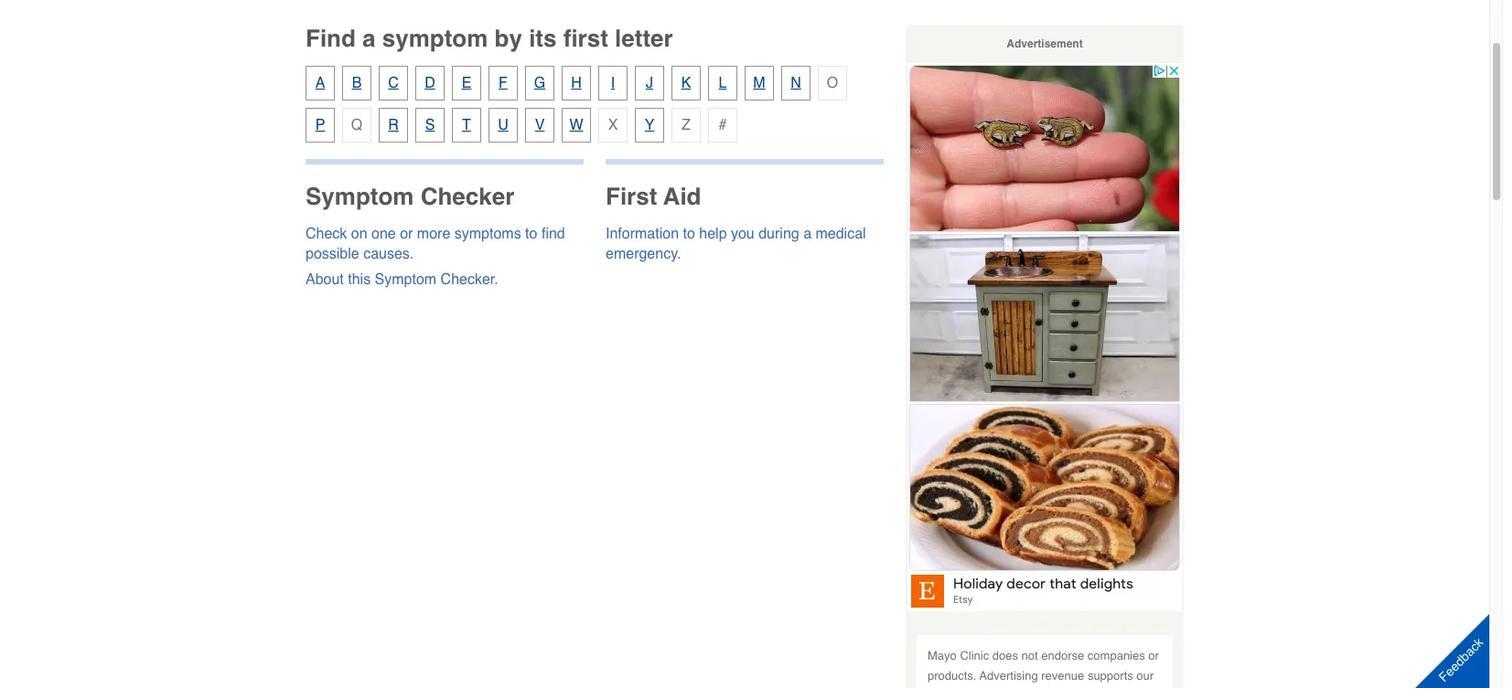 Task type: describe. For each thing, give the bounding box(es) containing it.
advertisement
[[1007, 38, 1083, 50]]

j link
[[635, 66, 664, 101]]

i
[[611, 75, 615, 91]]

supports
[[1088, 670, 1133, 684]]

symptom checker
[[306, 183, 515, 210]]

p link
[[306, 108, 335, 143]]

t
[[462, 117, 471, 134]]

on
[[351, 226, 367, 242]]

i link
[[598, 66, 628, 101]]

h link
[[562, 66, 591, 101]]

main content containing find a symptom by its first letter
[[306, 25, 884, 334]]

endorse
[[1042, 650, 1085, 663]]

n link
[[781, 66, 811, 101]]

during
[[759, 226, 799, 242]]

this
[[348, 272, 371, 288]]

find
[[306, 25, 356, 52]]

k
[[681, 75, 691, 91]]

x
[[608, 117, 618, 134]]

check
[[306, 226, 347, 242]]

s
[[425, 117, 435, 134]]

c
[[388, 75, 399, 91]]

mayo clinic does not endorse companies or products. advertising revenue supports ou
[[928, 650, 1159, 689]]

v link
[[525, 108, 554, 143]]

m
[[753, 75, 766, 91]]

w
[[570, 117, 583, 134]]

or inside check on one or more symptoms to find possible causes. about this symptom checker.
[[400, 226, 413, 242]]

0 horizontal spatial a
[[362, 25, 376, 52]]

emergency.
[[606, 246, 681, 263]]

r
[[388, 117, 399, 134]]

a inside information to help you during a medical emergency.
[[803, 226, 812, 242]]

feedback button
[[1400, 600, 1503, 689]]

j
[[646, 75, 653, 91]]

check on one or more symptoms to find possible causes. link
[[306, 226, 565, 263]]

d link
[[415, 66, 445, 101]]

to inside information to help you during a medical emergency.
[[683, 226, 695, 242]]

first aid
[[606, 183, 701, 210]]

its
[[529, 25, 557, 52]]

you
[[731, 226, 755, 242]]

causes.
[[363, 246, 414, 263]]

about this symptom checker. link
[[306, 272, 498, 288]]

advertisement region
[[908, 63, 1182, 613]]

t link
[[452, 108, 481, 143]]

e link
[[452, 66, 481, 101]]

q
[[351, 117, 363, 134]]

medical
[[816, 226, 866, 242]]

b
[[352, 75, 362, 91]]

information
[[606, 226, 679, 242]]

g
[[534, 75, 546, 91]]

m link
[[745, 66, 774, 101]]

y
[[645, 117, 655, 134]]

s link
[[415, 108, 445, 143]]

u link
[[489, 108, 518, 143]]

symptoms
[[455, 226, 521, 242]]

l
[[719, 75, 727, 91]]

w link
[[562, 108, 591, 143]]

help
[[699, 226, 727, 242]]

f
[[499, 75, 508, 91]]

d
[[425, 75, 435, 91]]

one
[[372, 226, 396, 242]]



Task type: vqa. For each thing, say whether or not it's contained in the screenshot.
Q
yes



Task type: locate. For each thing, give the bounding box(es) containing it.
0 vertical spatial or
[[400, 226, 413, 242]]

to
[[525, 226, 538, 242], [683, 226, 695, 242]]

k link
[[672, 66, 701, 101]]

or right companies
[[1149, 650, 1159, 663]]

0 horizontal spatial or
[[400, 226, 413, 242]]

to left help
[[683, 226, 695, 242]]

y link
[[635, 108, 664, 143]]

0 vertical spatial symptom
[[306, 183, 414, 210]]

products.
[[928, 670, 977, 684]]

1 vertical spatial or
[[1149, 650, 1159, 663]]

advertising
[[980, 670, 1038, 684]]

a link
[[306, 66, 335, 101]]

h
[[571, 75, 582, 91]]

a right find
[[362, 25, 376, 52]]

symptom up on
[[306, 183, 414, 210]]

f link
[[489, 66, 518, 101]]

2 to from the left
[[683, 226, 695, 242]]

symptom
[[306, 183, 414, 210], [375, 272, 437, 288]]

1 horizontal spatial or
[[1149, 650, 1159, 663]]

0 vertical spatial a
[[362, 25, 376, 52]]

p
[[315, 117, 325, 134]]

#
[[719, 117, 727, 134]]

revenue
[[1042, 670, 1085, 684]]

letter
[[615, 25, 673, 52]]

a
[[362, 25, 376, 52], [803, 226, 812, 242]]

check on one or more symptoms to find possible causes. about this symptom checker.
[[306, 226, 565, 288]]

to inside check on one or more symptoms to find possible causes. about this symptom checker.
[[525, 226, 538, 242]]

about
[[306, 272, 344, 288]]

e
[[462, 75, 472, 91]]

1 to from the left
[[525, 226, 538, 242]]

information to help you during a medical emergency.
[[606, 226, 866, 263]]

a right during
[[803, 226, 812, 242]]

u
[[498, 117, 509, 134]]

or inside mayo clinic does not endorse companies or products. advertising revenue supports ou
[[1149, 650, 1159, 663]]

or
[[400, 226, 413, 242], [1149, 650, 1159, 663]]

1 vertical spatial a
[[803, 226, 812, 242]]

find a symptom by its first letter
[[306, 25, 673, 52]]

0 horizontal spatial to
[[525, 226, 538, 242]]

companies
[[1088, 650, 1145, 663]]

1 horizontal spatial to
[[683, 226, 695, 242]]

g link
[[525, 66, 554, 101]]

first
[[563, 25, 608, 52]]

a
[[315, 75, 325, 91]]

feedback
[[1436, 636, 1486, 686]]

symptom
[[382, 25, 488, 52]]

v
[[535, 117, 545, 134]]

n
[[791, 75, 801, 91]]

r link
[[379, 108, 408, 143]]

first
[[606, 183, 657, 210]]

to left find
[[525, 226, 538, 242]]

checker
[[421, 183, 515, 210]]

aid
[[663, 183, 701, 210]]

does
[[993, 650, 1018, 663]]

c link
[[379, 66, 408, 101]]

possible
[[306, 246, 359, 263]]

z
[[682, 117, 691, 134]]

b link
[[342, 66, 371, 101]]

1 vertical spatial symptom
[[375, 272, 437, 288]]

by
[[495, 25, 522, 52]]

o
[[827, 75, 838, 91]]

find
[[542, 226, 565, 242]]

l link
[[708, 66, 737, 101]]

checker.
[[441, 272, 498, 288]]

or right one
[[400, 226, 413, 242]]

main content
[[306, 25, 884, 334]]

not
[[1022, 650, 1038, 663]]

clinic
[[960, 650, 989, 663]]

more
[[417, 226, 450, 242]]

1 horizontal spatial a
[[803, 226, 812, 242]]

symptom inside check on one or more symptoms to find possible causes. about this symptom checker.
[[375, 272, 437, 288]]

symptom down the causes.
[[375, 272, 437, 288]]

mayo
[[928, 650, 957, 663]]



